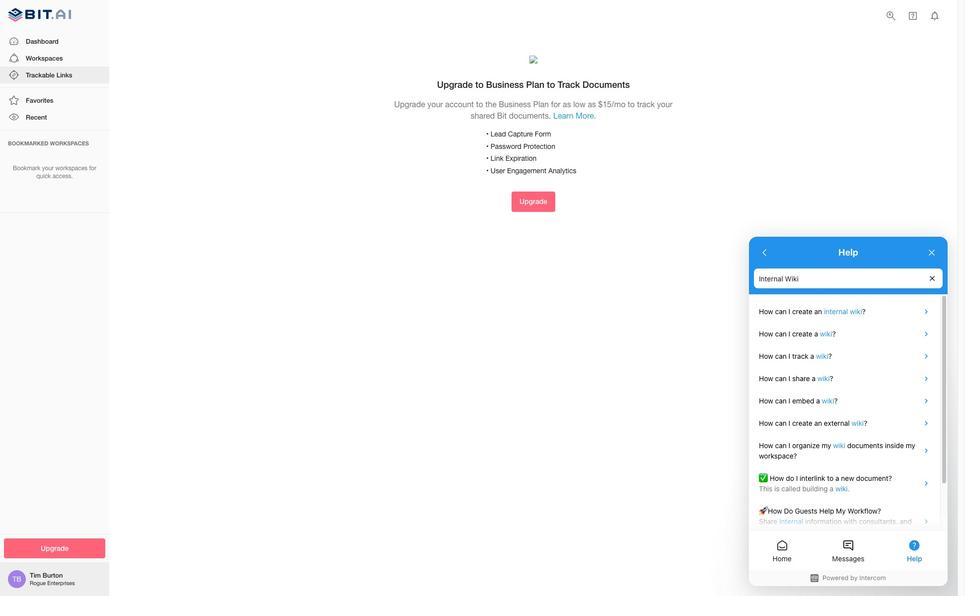 Task type: locate. For each thing, give the bounding box(es) containing it.
$15/mo
[[598, 100, 626, 109]]

form
[[535, 130, 551, 138]]

learn more. link
[[553, 111, 596, 120]]

access.
[[52, 173, 73, 180]]

bookmark your workspaces for quick access.
[[13, 165, 96, 180]]

1 horizontal spatial as
[[588, 100, 596, 109]]

upgrade
[[437, 79, 473, 90], [394, 100, 425, 109], [520, 197, 547, 206], [41, 544, 69, 553]]

• left password
[[486, 142, 489, 150]]

learn
[[553, 111, 574, 120]]

your inside bookmark your workspaces for quick access.
[[42, 165, 54, 172]]

2 as from the left
[[588, 100, 596, 109]]

upgrade to business plan to track documents
[[437, 79, 630, 90]]

0 vertical spatial upgrade button
[[512, 192, 555, 212]]

1 horizontal spatial your
[[427, 100, 443, 109]]

plan up documents.
[[533, 100, 549, 109]]

for inside bookmark your workspaces for quick access.
[[89, 165, 96, 172]]

1 horizontal spatial for
[[551, 100, 561, 109]]

0 vertical spatial plan
[[526, 79, 544, 90]]

2 horizontal spatial your
[[657, 100, 673, 109]]

as
[[563, 100, 571, 109], [588, 100, 596, 109]]

• lead capture form • password protection • link expiration • user engagement analytics
[[486, 130, 576, 175]]

password
[[491, 142, 521, 150]]

recent button
[[0, 109, 109, 126]]

your up quick
[[42, 165, 54, 172]]

burton
[[43, 572, 63, 580]]

dashboard button
[[0, 33, 109, 50]]

quick
[[36, 173, 51, 180]]

dialog
[[749, 237, 948, 587]]

for up learn
[[551, 100, 561, 109]]

your for for
[[42, 165, 54, 172]]

0 horizontal spatial upgrade button
[[4, 539, 105, 559]]

learn more.
[[553, 111, 596, 120]]

1 vertical spatial plan
[[533, 100, 549, 109]]

plan
[[526, 79, 544, 90], [533, 100, 549, 109]]

0 vertical spatial for
[[551, 100, 561, 109]]

bookmark
[[13, 165, 40, 172]]

for
[[551, 100, 561, 109], [89, 165, 96, 172]]

your left account
[[427, 100, 443, 109]]

for right the "workspaces"
[[89, 165, 96, 172]]

protection
[[523, 142, 555, 150]]

favorites button
[[0, 92, 109, 109]]

1 • from the top
[[486, 130, 489, 138]]

account
[[445, 100, 474, 109]]

plan up upgrade your account to the business plan for as low as $15/mo to track your shared bit documents. at the top
[[526, 79, 544, 90]]

as up learn
[[563, 100, 571, 109]]

links
[[56, 71, 72, 79]]

engagement
[[507, 167, 546, 175]]

0 horizontal spatial for
[[89, 165, 96, 172]]

0 horizontal spatial as
[[563, 100, 571, 109]]

workspaces
[[26, 54, 63, 62]]

your for to
[[427, 100, 443, 109]]

upgrade button
[[512, 192, 555, 212], [4, 539, 105, 559]]

workspaces
[[55, 165, 87, 172]]

business up the
[[486, 79, 524, 90]]

• left link
[[486, 155, 489, 163]]

business
[[486, 79, 524, 90], [499, 100, 531, 109]]

1 vertical spatial business
[[499, 100, 531, 109]]

• left lead
[[486, 130, 489, 138]]

to left track
[[547, 79, 555, 90]]

tim burton rogue enterprises
[[30, 572, 75, 587]]

1 vertical spatial for
[[89, 165, 96, 172]]

1 horizontal spatial upgrade button
[[512, 192, 555, 212]]

0 horizontal spatial your
[[42, 165, 54, 172]]

upgrade button up the 'burton'
[[4, 539, 105, 559]]

your right track in the right top of the page
[[657, 100, 673, 109]]

expiration
[[506, 155, 537, 163]]

recent
[[26, 113, 47, 121]]

business up 'bit'
[[499, 100, 531, 109]]

your
[[427, 100, 443, 109], [657, 100, 673, 109], [42, 165, 54, 172]]

analytics
[[548, 167, 576, 175]]

•
[[486, 130, 489, 138], [486, 142, 489, 150], [486, 155, 489, 163], [486, 167, 489, 175]]

bit
[[497, 111, 507, 120]]

to up shared
[[475, 79, 484, 90]]

documents.
[[509, 111, 551, 120]]

upgrade button down engagement at the right of page
[[512, 192, 555, 212]]

dashboard
[[26, 37, 59, 45]]

shared
[[471, 111, 495, 120]]

track
[[558, 79, 580, 90]]

workspaces
[[50, 140, 89, 146]]

as right low
[[588, 100, 596, 109]]

capture
[[508, 130, 533, 138]]

upgrade inside upgrade your account to the business plan for as low as $15/mo to track your shared bit documents.
[[394, 100, 425, 109]]

to
[[475, 79, 484, 90], [547, 79, 555, 90], [476, 100, 483, 109], [628, 100, 635, 109]]

• left 'user'
[[486, 167, 489, 175]]



Task type: describe. For each thing, give the bounding box(es) containing it.
bookmarked
[[8, 140, 48, 146]]

1 as from the left
[[563, 100, 571, 109]]

user
[[491, 167, 505, 175]]

link
[[491, 155, 504, 163]]

3 • from the top
[[486, 155, 489, 163]]

workspaces button
[[0, 50, 109, 67]]

upgrade your account to the business plan for as low as $15/mo to track your shared bit documents.
[[394, 100, 673, 120]]

more.
[[576, 111, 596, 120]]

rogue
[[30, 581, 46, 587]]

lead
[[491, 130, 506, 138]]

enterprises
[[47, 581, 75, 587]]

business inside upgrade your account to the business plan for as low as $15/mo to track your shared bit documents.
[[499, 100, 531, 109]]

4 • from the top
[[486, 167, 489, 175]]

tim
[[30, 572, 41, 580]]

favorites
[[26, 96, 53, 104]]

bookmarked workspaces
[[8, 140, 89, 146]]

track
[[637, 100, 655, 109]]

plan inside upgrade your account to the business plan for as low as $15/mo to track your shared bit documents.
[[533, 100, 549, 109]]

trackable links button
[[0, 67, 109, 84]]

tb
[[13, 576, 21, 584]]

1 vertical spatial upgrade button
[[4, 539, 105, 559]]

the
[[485, 100, 497, 109]]

trackable links
[[26, 71, 72, 79]]

0 vertical spatial business
[[486, 79, 524, 90]]

to left the
[[476, 100, 483, 109]]

trackable
[[26, 71, 55, 79]]

for inside upgrade your account to the business plan for as low as $15/mo to track your shared bit documents.
[[551, 100, 561, 109]]

to left track in the right top of the page
[[628, 100, 635, 109]]

2 • from the top
[[486, 142, 489, 150]]

low
[[573, 100, 586, 109]]

documents
[[583, 79, 630, 90]]



Task type: vqa. For each thing, say whether or not it's contained in the screenshot.
More.
yes



